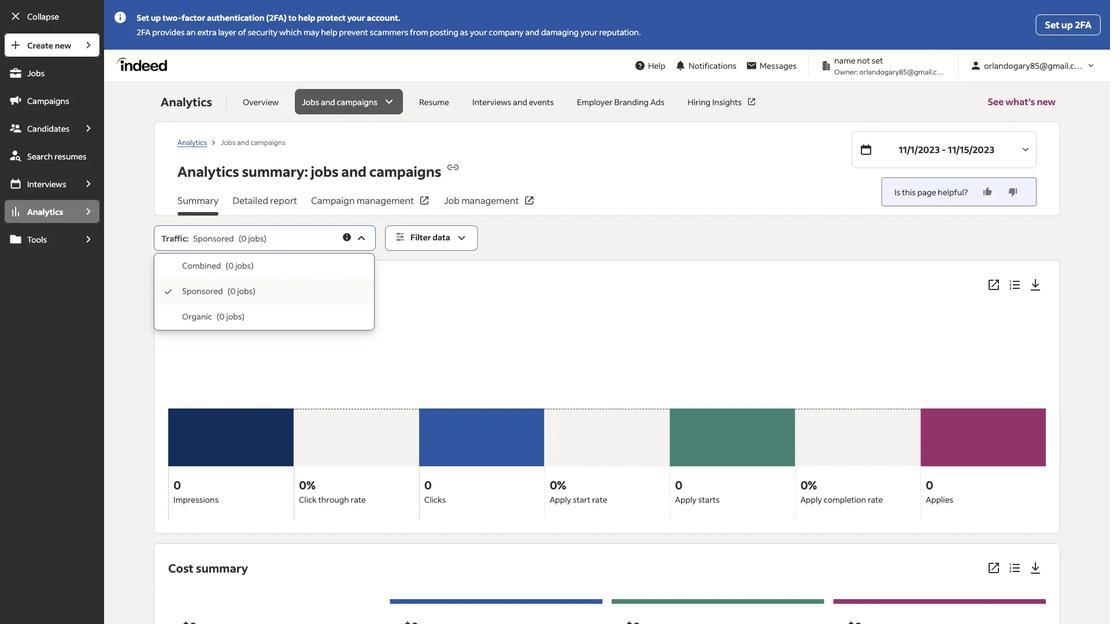 Task type: vqa. For each thing, say whether or not it's contained in the screenshot.
0 inside 0 Applies
yes



Task type: describe. For each thing, give the bounding box(es) containing it.
of
[[238, 27, 246, 37]]

overview link
[[236, 89, 286, 115]]

create new
[[27, 40, 71, 50]]

campaigns link
[[3, 88, 101, 113]]

is this page helpful?
[[895, 187, 969, 197]]

2 apply start rate image from the top
[[545, 409, 670, 467]]

resume link
[[413, 89, 456, 115]]

traffic:
[[161, 233, 189, 244]]

as
[[460, 27, 469, 37]]

security
[[248, 27, 278, 37]]

employer branding ads
[[577, 97, 665, 107]]

0 vertical spatial sponsored
[[193, 233, 234, 244]]

performance
[[168, 278, 241, 293]]

0 horizontal spatial your
[[348, 12, 366, 23]]

0 horizontal spatial analytics link
[[3, 199, 76, 224]]

0 impressions
[[174, 478, 219, 505]]

1 vertical spatial campaigns
[[251, 138, 286, 147]]

apply starts image
[[670, 305, 796, 467]]

prevent
[[339, 27, 368, 37]]

2fa inside set up two-factor authentication (2fa) to help protect your account. 2fa provides an extra layer of security which may help prevent scammers from posting as your company and damaging your reputation.
[[137, 27, 151, 37]]

( for organic
[[217, 312, 219, 322]]

employer branding ads link
[[570, 89, 672, 115]]

an
[[186, 27, 196, 37]]

two-
[[163, 12, 182, 23]]

collapse
[[27, 11, 59, 21]]

campaign management link
[[311, 194, 430, 216]]

11/1/2023
[[899, 144, 941, 156]]

0 inside "0 apply starts"
[[676, 478, 683, 493]]

) down detailed report link
[[264, 233, 267, 244]]

search resumes link
[[3, 143, 101, 169]]

help button
[[630, 55, 671, 76]]

filter data button
[[385, 226, 478, 251]]

1 vertical spatial jobs and campaigns
[[221, 138, 286, 147]]

account.
[[367, 12, 401, 23]]

authentication
[[207, 12, 265, 23]]

0 inside 0 impressions
[[174, 478, 181, 493]]

employer
[[577, 97, 613, 107]]

applies
[[926, 495, 954, 505]]

organic ( 0 jobs )
[[182, 312, 245, 322]]

0 inside 0 applies
[[926, 478, 934, 493]]

provides
[[152, 27, 185, 37]]

campaign management
[[311, 195, 414, 207]]

and inside interviews and events link
[[513, 97, 528, 107]]

and inside set up two-factor authentication (2fa) to help protect your account. 2fa provides an extra layer of security which may help prevent scammers from posting as your company and damaging your reputation.
[[526, 27, 540, 37]]

resume
[[419, 97, 449, 107]]

apply for 0 apply starts
[[676, 495, 697, 505]]

tools link
[[3, 227, 76, 252]]

notifications
[[689, 60, 737, 71]]

2 horizontal spatial your
[[581, 27, 598, 37]]

protect
[[317, 12, 346, 23]]

funnel
[[243, 278, 280, 293]]

0% for 0% apply start rate
[[550, 478, 567, 493]]

(2fa)
[[266, 12, 287, 23]]

resumes
[[54, 151, 86, 161]]

data
[[433, 232, 450, 243]]

create
[[27, 40, 53, 50]]

analytics summary: jobs and campaigns
[[178, 163, 442, 181]]

11/15/2023
[[948, 144, 995, 156]]

create new link
[[3, 32, 76, 58]]

combined ( 0 jobs )
[[182, 261, 254, 271]]

clicks
[[425, 495, 446, 505]]

cost summary
[[168, 561, 248, 576]]

filter data
[[411, 232, 450, 243]]

page
[[918, 187, 937, 197]]

set up 2fa
[[1046, 19, 1092, 31]]

and inside jobs and campaigns button
[[321, 97, 335, 107]]

jobs for organic ( 0 jobs )
[[226, 312, 242, 322]]

from
[[410, 27, 429, 37]]

view detailed report image for summary
[[988, 562, 1002, 576]]

jobs and campaigns inside button
[[302, 97, 378, 107]]

candidates link
[[3, 116, 76, 141]]

messages
[[760, 60, 797, 71]]

orlandogary85@gmail.com inside dropdown button
[[985, 60, 1087, 71]]

jobs inside menu bar
[[27, 68, 45, 78]]

rate for 0% apply completion rate
[[868, 495, 884, 505]]

which
[[279, 27, 302, 37]]

search
[[27, 151, 53, 161]]

( for sponsored
[[228, 286, 230, 297]]

detailed report
[[233, 195, 297, 207]]

damaging
[[541, 27, 579, 37]]

reputation.
[[600, 27, 641, 37]]

collapse button
[[3, 3, 101, 29]]

new inside button
[[1038, 96, 1057, 108]]

( for combined
[[226, 261, 229, 271]]

campaigns
[[27, 95, 69, 106]]

interviews and events
[[473, 97, 554, 107]]

is
[[895, 187, 901, 197]]

apply for 0% apply start rate
[[550, 495, 572, 505]]

job management
[[444, 195, 519, 207]]

) for combined ( 0 jobs )
[[251, 261, 254, 271]]

2 vertical spatial jobs
[[221, 138, 236, 147]]

layer
[[218, 27, 237, 37]]

set
[[872, 55, 884, 66]]

view detailed report image for funnel
[[988, 278, 1002, 292]]

set up two-factor authentication (2fa) to help protect your account. 2fa provides an extra layer of security which may help prevent scammers from posting as your company and damaging your reputation.
[[137, 12, 641, 37]]

( up combined ( 0 jobs ) at the top left of page
[[239, 233, 241, 244]]

impressions image
[[168, 305, 294, 467]]

2 apply completion rate image from the top
[[796, 409, 921, 467]]

notifications button
[[671, 53, 742, 78]]

apply for 0% apply completion rate
[[801, 495, 823, 505]]

1 apply start rate image from the top
[[545, 305, 670, 467]]

insights
[[713, 97, 742, 107]]

filter
[[411, 232, 431, 243]]

orlandogary85@gmail.com button
[[966, 55, 1102, 76]]

branding
[[615, 97, 649, 107]]

0 apply starts
[[676, 478, 720, 505]]

0 applies
[[926, 478, 954, 505]]

messages link
[[742, 55, 802, 76]]

click
[[299, 495, 317, 505]]

hiring
[[688, 97, 711, 107]]

-
[[942, 144, 947, 156]]

see what's new
[[988, 96, 1057, 108]]

job
[[444, 195, 460, 207]]

set up 2fa link
[[1037, 14, 1102, 35]]

campaigns inside button
[[337, 97, 378, 107]]

company
[[489, 27, 524, 37]]



Task type: locate. For each thing, give the bounding box(es) containing it.
interviews for interviews
[[27, 179, 66, 189]]

0% apply start rate
[[550, 478, 608, 505]]

jobs down combined ( 0 jobs ) at the top left of page
[[237, 286, 253, 297]]

table view image
[[1009, 278, 1022, 292]]

sponsored ( 0 jobs )
[[182, 286, 256, 297]]

2 horizontal spatial jobs
[[302, 97, 320, 107]]

may
[[304, 27, 320, 37]]

clicks image
[[419, 305, 545, 467]]

see what's new button
[[988, 82, 1057, 122]]

1 vertical spatial new
[[1038, 96, 1057, 108]]

your
[[348, 12, 366, 23], [470, 27, 487, 37], [581, 27, 598, 37]]

3 rate from the left
[[868, 495, 884, 505]]

1 horizontal spatial 2fa
[[1076, 19, 1092, 31]]

overview
[[243, 97, 279, 107]]

show shareable url image
[[446, 161, 460, 174]]

extra
[[197, 27, 217, 37]]

sponsored up combined ( 0 jobs ) at the top left of page
[[193, 233, 234, 244]]

apply inside 0% apply start rate
[[550, 495, 572, 505]]

2 view detailed report image from the top
[[988, 562, 1002, 576]]

0 horizontal spatial interviews
[[27, 179, 66, 189]]

option down combined ( 0 jobs ) at the top left of page
[[155, 279, 374, 305]]

0 horizontal spatial set
[[137, 12, 149, 23]]

your right as at left top
[[470, 27, 487, 37]]

interviews link
[[3, 171, 76, 197]]

0 horizontal spatial 0%
[[299, 478, 316, 493]]

) down combined ( 0 jobs ) at the top left of page
[[253, 286, 256, 297]]

set up orlandogary85@gmail.com dropdown button
[[1046, 19, 1060, 31]]

0 vertical spatial jobs
[[27, 68, 45, 78]]

organic
[[182, 312, 212, 322]]

) down the sponsored ( 0 jobs )
[[242, 312, 245, 322]]

interviews inside menu bar
[[27, 179, 66, 189]]

candidates
[[27, 123, 70, 134]]

report
[[270, 195, 297, 207]]

rate inside 0% click through rate
[[351, 495, 366, 505]]

name
[[835, 55, 856, 66]]

applies image
[[921, 305, 1047, 467]]

summary
[[178, 195, 219, 207]]

through
[[319, 495, 349, 505]]

1 horizontal spatial analytics link
[[178, 138, 207, 147]]

0% for 0% click through rate
[[299, 478, 316, 493]]

orlandogary85@gmail.com inside name not set owner: orlandogary85@gmail.com
[[860, 67, 948, 76]]

export as csv image
[[1029, 562, 1043, 576]]

interviews for interviews and events
[[473, 97, 512, 107]]

indeed home image
[[117, 58, 173, 71]]

list box containing combined
[[155, 254, 374, 330]]

( up performance funnel
[[226, 261, 229, 271]]

( right organic
[[217, 312, 219, 322]]

1 vertical spatial analytics link
[[3, 199, 76, 224]]

cost
[[168, 561, 194, 576]]

scammers
[[370, 27, 409, 37]]

sponsored down combined
[[182, 286, 223, 297]]

)
[[264, 233, 267, 244], [251, 261, 254, 271], [253, 286, 256, 297], [242, 312, 245, 322]]

up for two-
[[151, 12, 161, 23]]

1 horizontal spatial interviews
[[473, 97, 512, 107]]

1 horizontal spatial new
[[1038, 96, 1057, 108]]

1 0% from the left
[[299, 478, 316, 493]]

set inside set up two-factor authentication (2fa) to help protect your account. 2fa provides an extra layer of security which may help prevent scammers from posting as your company and damaging your reputation.
[[137, 12, 149, 23]]

apply inside 0% apply completion rate
[[801, 495, 823, 505]]

export as csv image
[[1029, 278, 1043, 292]]

1 rate from the left
[[351, 495, 366, 505]]

table view image
[[1009, 562, 1022, 576]]

factor
[[182, 12, 206, 23]]

11/1/2023 - 11/15/2023
[[899, 144, 995, 156]]

1 vertical spatial jobs
[[302, 97, 320, 107]]

sponsored
[[193, 233, 234, 244], [182, 286, 223, 297]]

apply left starts
[[676, 495, 697, 505]]

detailed report link
[[233, 194, 297, 216]]

1 horizontal spatial 0%
[[550, 478, 567, 493]]

option containing combined
[[155, 254, 374, 279]]

this page is helpful image
[[982, 186, 994, 198]]

tools
[[27, 234, 47, 245]]

management right job
[[462, 195, 519, 207]]

2 vertical spatial campaigns
[[370, 163, 442, 181]]

0 horizontal spatial jobs
[[27, 68, 45, 78]]

1 horizontal spatial orlandogary85@gmail.com
[[985, 60, 1087, 71]]

1 view detailed report image from the top
[[988, 278, 1002, 292]]

0% inside 0% apply start rate
[[550, 478, 567, 493]]

and
[[526, 27, 540, 37], [321, 97, 335, 107], [513, 97, 528, 107], [237, 138, 249, 147], [342, 163, 367, 181]]

1 horizontal spatial up
[[1062, 19, 1074, 31]]

management for job management
[[462, 195, 519, 207]]

view detailed report image
[[988, 278, 1002, 292], [988, 562, 1002, 576]]

traffic: sponsored ( 0 jobs )
[[161, 233, 267, 244]]

2 click through rate image from the top
[[294, 409, 419, 467]]

option
[[155, 254, 374, 279], [155, 279, 374, 305]]

jobs up campaign
[[311, 163, 339, 181]]

interviews left events
[[473, 97, 512, 107]]

apply left start
[[550, 495, 572, 505]]

0 horizontal spatial rate
[[351, 495, 366, 505]]

0
[[241, 233, 247, 244], [229, 261, 234, 271], [230, 286, 236, 297], [219, 312, 225, 322], [174, 478, 181, 493], [425, 478, 432, 493], [676, 478, 683, 493], [926, 478, 934, 493]]

0 horizontal spatial orlandogary85@gmail.com
[[860, 67, 948, 76]]

( down combined ( 0 jobs ) at the top left of page
[[228, 286, 230, 297]]

jobs for combined ( 0 jobs )
[[235, 261, 251, 271]]

combined
[[182, 261, 221, 271]]

new right create at top left
[[55, 40, 71, 50]]

0% inside 0% apply completion rate
[[801, 478, 818, 493]]

jobs
[[311, 163, 339, 181], [248, 233, 264, 244], [235, 261, 251, 271], [237, 286, 253, 297], [226, 312, 242, 322]]

0 horizontal spatial jobs and campaigns
[[221, 138, 286, 147]]

your up prevent
[[348, 12, 366, 23]]

analytics
[[161, 94, 212, 109], [178, 138, 207, 147], [178, 163, 239, 181], [27, 207, 63, 217]]

option containing sponsored
[[155, 279, 374, 305]]

0 vertical spatial jobs and campaigns
[[302, 97, 378, 107]]

option up the sponsored ( 0 jobs )
[[155, 254, 374, 279]]

1 horizontal spatial jobs
[[221, 138, 236, 147]]

0 horizontal spatial up
[[151, 12, 161, 23]]

summary:
[[242, 163, 308, 181]]

1 vertical spatial view detailed report image
[[988, 562, 1002, 576]]

rate inside 0% apply completion rate
[[868, 495, 884, 505]]

2 option from the top
[[155, 279, 374, 305]]

0%
[[299, 478, 316, 493], [550, 478, 567, 493], [801, 478, 818, 493]]

list box
[[155, 254, 374, 330]]

set for set up two-factor authentication (2fa) to help protect your account. 2fa provides an extra layer of security which may help prevent scammers from posting as your company and damaging your reputation.
[[137, 12, 149, 23]]

jobs up funnel
[[235, 261, 251, 271]]

click through rate image
[[294, 305, 419, 467], [294, 409, 419, 467]]

) for organic ( 0 jobs )
[[242, 312, 245, 322]]

2 rate from the left
[[592, 495, 608, 505]]

0 vertical spatial analytics link
[[178, 138, 207, 147]]

management for campaign management
[[357, 195, 414, 207]]

) for sponsored ( 0 jobs )
[[253, 286, 256, 297]]

0% click through rate
[[299, 478, 366, 505]]

1 horizontal spatial rate
[[592, 495, 608, 505]]

apply start rate image
[[545, 305, 670, 467], [545, 409, 670, 467]]

management up filter
[[357, 195, 414, 207]]

orlandogary85@gmail.com up see what's new
[[985, 60, 1087, 71]]

help down the protect
[[321, 27, 338, 37]]

jobs and campaigns
[[302, 97, 378, 107], [221, 138, 286, 147]]

up for 2fa
[[1062, 19, 1074, 31]]

1 horizontal spatial help
[[321, 27, 338, 37]]

summary link
[[178, 194, 219, 216]]

hiring insights
[[688, 97, 742, 107]]

jobs and campaigns button
[[295, 89, 403, 115]]

rate right completion
[[868, 495, 884, 505]]

up left two-
[[151, 12, 161, 23]]

(
[[239, 233, 241, 244], [226, 261, 229, 271], [228, 286, 230, 297], [217, 312, 219, 322]]

starts
[[699, 495, 720, 505]]

rate for 0% click through rate
[[351, 495, 366, 505]]

1 horizontal spatial your
[[470, 27, 487, 37]]

not
[[858, 55, 871, 66]]

up up orlandogary85@gmail.com dropdown button
[[1062, 19, 1074, 31]]

this
[[903, 187, 916, 197]]

) up funnel
[[251, 261, 254, 271]]

events
[[529, 97, 554, 107]]

0 vertical spatial view detailed report image
[[988, 278, 1002, 292]]

1 click through rate image from the top
[[294, 305, 419, 467]]

rate inside 0% apply start rate
[[592, 495, 608, 505]]

interviews
[[473, 97, 512, 107], [27, 179, 66, 189]]

2 apply from the left
[[676, 495, 697, 505]]

2 management from the left
[[462, 195, 519, 207]]

rate for 0% apply start rate
[[592, 495, 608, 505]]

3 0% from the left
[[801, 478, 818, 493]]

0 vertical spatial interviews
[[473, 97, 512, 107]]

0% apply completion rate
[[801, 478, 884, 505]]

1 horizontal spatial set
[[1046, 19, 1060, 31]]

0 vertical spatial help
[[298, 12, 315, 23]]

1 option from the top
[[155, 254, 374, 279]]

2 horizontal spatial 0%
[[801, 478, 818, 493]]

jobs down detailed report link
[[248, 233, 264, 244]]

0% for 0% apply completion rate
[[801, 478, 818, 493]]

0 horizontal spatial 2fa
[[137, 27, 151, 37]]

your right damaging
[[581, 27, 598, 37]]

apply
[[550, 495, 572, 505], [676, 495, 697, 505], [801, 495, 823, 505]]

apply left completion
[[801, 495, 823, 505]]

2 horizontal spatial apply
[[801, 495, 823, 505]]

owner:
[[835, 67, 859, 76]]

1 apply completion rate image from the top
[[796, 305, 921, 467]]

0 vertical spatial new
[[55, 40, 71, 50]]

help right to
[[298, 12, 315, 23]]

see
[[988, 96, 1004, 108]]

menu bar containing create new
[[0, 32, 104, 625]]

search resumes
[[27, 151, 86, 161]]

1 vertical spatial interviews
[[27, 179, 66, 189]]

3 apply from the left
[[801, 495, 823, 505]]

performance funnel
[[168, 278, 280, 293]]

0 inside the 0 clicks
[[425, 478, 432, 493]]

1 horizontal spatial jobs and campaigns
[[302, 97, 378, 107]]

view detailed report image left table view icon
[[988, 562, 1002, 576]]

menu bar
[[0, 32, 104, 625]]

1 horizontal spatial apply
[[676, 495, 697, 505]]

view detailed report image left table view image
[[988, 278, 1002, 292]]

2 horizontal spatial rate
[[868, 495, 884, 505]]

2 0% from the left
[[550, 478, 567, 493]]

helpful?
[[939, 187, 969, 197]]

1 horizontal spatial management
[[462, 195, 519, 207]]

1 management from the left
[[357, 195, 414, 207]]

up inside set up two-factor authentication (2fa) to help protect your account. 2fa provides an extra layer of security which may help prevent scammers from posting as your company and damaging your reputation.
[[151, 12, 161, 23]]

interviews and events link
[[466, 89, 561, 115]]

apply inside "0 apply starts"
[[676, 495, 697, 505]]

0 horizontal spatial new
[[55, 40, 71, 50]]

what's
[[1006, 96, 1036, 108]]

0 horizontal spatial help
[[298, 12, 315, 23]]

posting
[[430, 27, 459, 37]]

0 clicks
[[425, 478, 446, 505]]

jobs for sponsored ( 0 jobs )
[[237, 286, 253, 297]]

this page is not helpful image
[[1008, 186, 1020, 198]]

0% inside 0% click through rate
[[299, 478, 316, 493]]

1 vertical spatial sponsored
[[182, 286, 223, 297]]

rate right start
[[592, 495, 608, 505]]

hiring insights link
[[681, 89, 764, 115]]

1 vertical spatial help
[[321, 27, 338, 37]]

0 vertical spatial campaigns
[[337, 97, 378, 107]]

new right "what's"
[[1038, 96, 1057, 108]]

jobs link
[[3, 60, 101, 86]]

interviews down search resumes link
[[27, 179, 66, 189]]

this filters data based on the type of traffic a job received, not the sponsored status of the job itself. some jobs may receive both sponsored and organic traffic. combined view shows all traffic. image
[[342, 232, 352, 243]]

0 horizontal spatial apply
[[550, 495, 572, 505]]

start
[[573, 495, 591, 505]]

rate right "through"
[[351, 495, 366, 505]]

rate
[[351, 495, 366, 505], [592, 495, 608, 505], [868, 495, 884, 505]]

0 horizontal spatial management
[[357, 195, 414, 207]]

orlandogary85@gmail.com down set
[[860, 67, 948, 76]]

1 apply from the left
[[550, 495, 572, 505]]

help
[[649, 60, 666, 71]]

apply completion rate image
[[796, 305, 921, 467], [796, 409, 921, 467]]

jobs inside button
[[302, 97, 320, 107]]

name not set owner: orlandogary85@gmail.com element
[[816, 54, 952, 77]]

jobs down the sponsored ( 0 jobs )
[[226, 312, 242, 322]]

set for set up 2fa
[[1046, 19, 1060, 31]]

set left two-
[[137, 12, 149, 23]]



